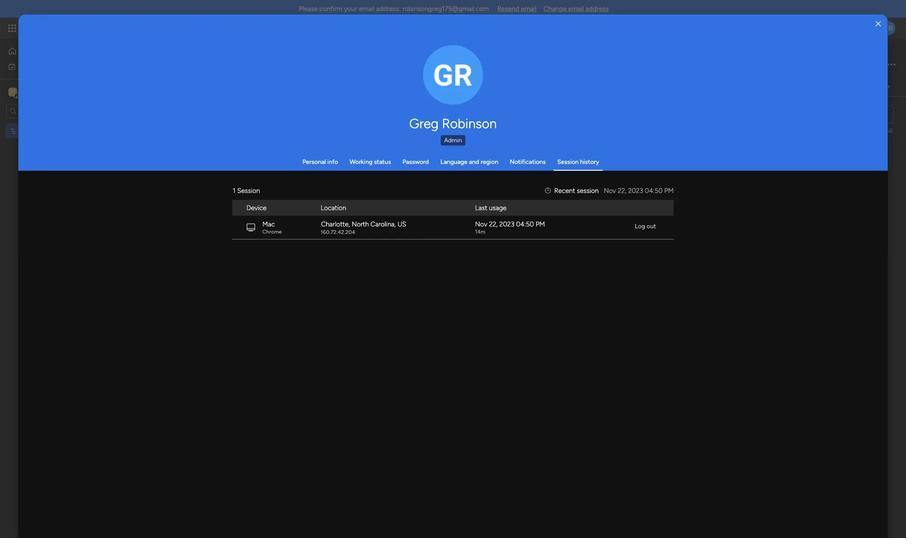 Task type: vqa. For each thing, say whether or not it's contained in the screenshot.
'recent' at right
yes



Task type: describe. For each thing, give the bounding box(es) containing it.
change email address
[[544, 5, 609, 13]]

0 horizontal spatial session
[[237, 187, 260, 195]]

via
[[868, 127, 876, 134]]

my
[[19, 62, 28, 70]]

greg robinson button
[[332, 116, 574, 132]]

#1
[[38, 127, 45, 135]]

location
[[321, 204, 346, 212]]

select product image
[[8, 24, 17, 33]]

email:
[[878, 127, 894, 134]]

is
[[454, 42, 459, 51]]

history
[[580, 158, 599, 166]]

working
[[350, 158, 373, 166]]

last usage
[[475, 204, 507, 212]]

confirm
[[319, 5, 342, 13]]

my work button
[[5, 59, 95, 73]]

last
[[475, 204, 487, 212]]

north
[[352, 221, 369, 229]]

nov 22, 2023 04:50 pm 14m
[[475, 221, 545, 235]]

pm for nov 22, 2023 04:50 pm 14m
[[536, 221, 545, 229]]

robinson
[[442, 116, 497, 132]]

password link
[[403, 158, 429, 166]]

to
[[482, 42, 488, 51]]

working status link
[[350, 158, 391, 166]]

close image
[[876, 21, 881, 27]]

nov 22, 2023 04:50 pm
[[604, 187, 674, 195]]

mac chrome
[[262, 221, 282, 235]]

region
[[481, 158, 498, 166]]

main workspace
[[20, 88, 72, 96]]

14m
[[475, 229, 485, 235]]

0 vertical spatial session
[[557, 158, 579, 166]]

board #1
[[21, 127, 45, 135]]

board
[[434, 42, 452, 51]]

workspace selection element
[[8, 87, 74, 98]]

shareable
[[572, 42, 602, 51]]

admin
[[444, 136, 462, 144]]

my work
[[19, 62, 43, 70]]

password
[[403, 158, 429, 166]]

04:50 for nov 22, 2023 04:50 pm 14m
[[516, 221, 534, 229]]

us
[[398, 221, 406, 229]]

this
[[420, 42, 432, 51]]

address
[[586, 5, 609, 13]]

anyone
[[490, 42, 513, 51]]

22, for nov 22, 2023 04:50 pm
[[618, 187, 627, 195]]

charlotte,
[[321, 221, 350, 229]]

with
[[551, 42, 565, 51]]

web
[[536, 42, 550, 51]]

see more button
[[134, 81, 430, 91]]

and
[[469, 158, 479, 166]]

language
[[441, 158, 468, 166]]

Search in workspace field
[[19, 106, 74, 116]]

email for change email address
[[568, 5, 584, 13]]

more
[[415, 82, 429, 89]]

nov for nov 22, 2023 04:50 pm 14m
[[475, 221, 487, 229]]

home button
[[5, 44, 95, 58]]

your
[[344, 5, 357, 13]]

m
[[10, 88, 15, 96]]

session history link
[[557, 158, 599, 166]]

hide button
[[441, 118, 474, 132]]

status
[[374, 158, 391, 166]]

info
[[327, 158, 338, 166]]

workspace image
[[8, 87, 17, 97]]

workspace
[[37, 88, 72, 96]]

profile
[[456, 80, 472, 86]]

email for resend email
[[521, 5, 537, 13]]

see more link
[[402, 81, 430, 90]]



Task type: locate. For each thing, give the bounding box(es) containing it.
04:50
[[645, 187, 663, 195], [516, 221, 534, 229]]

greg
[[409, 116, 439, 132]]

greg robinson
[[409, 116, 497, 132]]

please
[[299, 5, 318, 13]]

email right your
[[359, 5, 374, 13]]

this  board is visible to anyone on the web with a shareable link
[[420, 42, 614, 51]]

notifications
[[510, 158, 546, 166]]

working status
[[350, 158, 391, 166]]

0 vertical spatial change
[[544, 5, 567, 13]]

change up with
[[544, 5, 567, 13]]

2023 inside nov 22, 2023 04:50 pm 14m
[[499, 221, 515, 229]]

change email address link
[[544, 5, 609, 13]]

email
[[359, 5, 374, 13], [521, 5, 537, 13], [568, 5, 584, 13]]

0 horizontal spatial email
[[359, 5, 374, 13]]

1 vertical spatial 2023
[[499, 221, 515, 229]]

0 vertical spatial 1
[[431, 122, 433, 129]]

usage
[[489, 204, 507, 212]]

1 vertical spatial nov
[[475, 221, 487, 229]]

nov right session
[[604, 187, 616, 195]]

dapulse time image
[[545, 187, 551, 195]]

see more
[[403, 82, 429, 89]]

0 horizontal spatial 2023
[[499, 221, 515, 229]]

email right resend
[[521, 5, 537, 13]]

22,
[[618, 187, 627, 195], [489, 221, 498, 229]]

hide
[[455, 122, 468, 129]]

change for change profile picture
[[435, 80, 454, 86]]

pm
[[664, 187, 674, 195], [536, 221, 545, 229]]

add view image
[[887, 84, 890, 90]]

0 vertical spatial 2023
[[628, 187, 643, 195]]

1 horizontal spatial 04:50
[[645, 187, 663, 195]]

pm for nov 22, 2023 04:50 pm
[[664, 187, 674, 195]]

carolina,
[[371, 221, 396, 229]]

change profile picture button
[[423, 45, 483, 105]]

1 vertical spatial 04:50
[[516, 221, 534, 229]]

nov
[[604, 187, 616, 195], [475, 221, 487, 229]]

1 vertical spatial 1
[[233, 187, 236, 195]]

resend
[[497, 5, 519, 13]]

change for change email address
[[544, 5, 567, 13]]

session up device
[[237, 187, 260, 195]]

notifications link
[[510, 158, 546, 166]]

session history
[[557, 158, 599, 166]]

option
[[0, 123, 113, 125]]

change up picture
[[435, 80, 454, 86]]

charlotte, north carolina, us 160.72.42.204
[[321, 221, 406, 235]]

board #1 list box
[[0, 122, 113, 258]]

1 session
[[233, 187, 260, 195]]

picture
[[444, 87, 462, 94]]

nov for nov 22, 2023 04:50 pm
[[604, 187, 616, 195]]

2 email from the left
[[521, 5, 537, 13]]

visible
[[460, 42, 480, 51]]

1 horizontal spatial 22,
[[618, 187, 627, 195]]

0 horizontal spatial 04:50
[[516, 221, 534, 229]]

home
[[20, 47, 37, 55]]

the
[[524, 42, 535, 51]]

see
[[403, 82, 413, 89]]

1 vertical spatial session
[[237, 187, 260, 195]]

address:
[[376, 5, 401, 13]]

robinsongreg175@gmail.com
[[403, 5, 489, 13]]

out
[[647, 223, 656, 230]]

1 vertical spatial change
[[435, 80, 454, 86]]

greg robinson image
[[881, 21, 896, 35]]

1 horizontal spatial pm
[[664, 187, 674, 195]]

a
[[567, 42, 570, 51]]

3 email from the left
[[568, 5, 584, 13]]

write
[[828, 127, 843, 134]]

no results image
[[467, 191, 569, 280]]

link
[[604, 42, 614, 51]]

0 horizontal spatial pm
[[536, 221, 545, 229]]

0 vertical spatial 22,
[[618, 187, 627, 195]]

sort
[[413, 122, 425, 129]]

0 vertical spatial 04:50
[[645, 187, 663, 195]]

2023 up log
[[628, 187, 643, 195]]

change inside change profile picture
[[435, 80, 454, 86]]

sort / 1
[[413, 122, 433, 129]]

1 horizontal spatial 2023
[[628, 187, 643, 195]]

0 vertical spatial pm
[[664, 187, 674, 195]]

22, right session
[[618, 187, 627, 195]]

1 email from the left
[[359, 5, 374, 13]]

0 horizontal spatial 22,
[[489, 221, 498, 229]]

recent session
[[554, 187, 599, 195]]

on
[[515, 42, 523, 51]]

1
[[431, 122, 433, 129], [233, 187, 236, 195]]

22, down last usage
[[489, 221, 498, 229]]

log out
[[635, 223, 656, 230]]

1 image
[[777, 18, 785, 28]]

1 horizontal spatial 1
[[431, 122, 433, 129]]

session
[[577, 187, 599, 195]]

0 horizontal spatial 1
[[233, 187, 236, 195]]

resend email
[[497, 5, 537, 13]]

mac
[[262, 221, 275, 229]]

device
[[247, 204, 267, 212]]

email left the address
[[568, 5, 584, 13]]

0 horizontal spatial nov
[[475, 221, 487, 229]]

2023 for nov 22, 2023 04:50 pm 14m
[[499, 221, 515, 229]]

04:50 for nov 22, 2023 04:50 pm
[[645, 187, 663, 195]]

work
[[29, 62, 43, 70]]

board
[[21, 127, 37, 135]]

22, for nov 22, 2023 04:50 pm 14m
[[489, 221, 498, 229]]

session
[[557, 158, 579, 166], [237, 187, 260, 195]]

write updates via email:
[[828, 127, 894, 134]]

log out button
[[631, 220, 660, 234]]

1 horizontal spatial change
[[544, 5, 567, 13]]

22, inside nov 22, 2023 04:50 pm 14m
[[489, 221, 498, 229]]

2023 for nov 22, 2023 04:50 pm
[[628, 187, 643, 195]]

resend email link
[[497, 5, 537, 13]]

change profile picture
[[435, 80, 472, 94]]

0 horizontal spatial change
[[435, 80, 454, 86]]

personal info link
[[303, 158, 338, 166]]

main
[[20, 88, 36, 96]]

2023 down usage
[[499, 221, 515, 229]]

1 vertical spatial pm
[[536, 221, 545, 229]]

log
[[635, 223, 645, 230]]

personal info
[[303, 158, 338, 166]]

recent
[[554, 187, 575, 195]]

0 vertical spatial nov
[[604, 187, 616, 195]]

nov up 14m
[[475, 221, 487, 229]]

/
[[427, 122, 429, 129]]

1 horizontal spatial email
[[521, 5, 537, 13]]

1 horizontal spatial session
[[557, 158, 579, 166]]

personal
[[303, 158, 326, 166]]

nov inside nov 22, 2023 04:50 pm 14m
[[475, 221, 487, 229]]

please confirm your email address: robinsongreg175@gmail.com
[[299, 5, 489, 13]]

chrome
[[262, 229, 282, 235]]

2023
[[628, 187, 643, 195], [499, 221, 515, 229]]

session left history
[[557, 158, 579, 166]]

2 horizontal spatial email
[[568, 5, 584, 13]]

1 vertical spatial 22,
[[489, 221, 498, 229]]

1 horizontal spatial nov
[[604, 187, 616, 195]]

language and region
[[441, 158, 498, 166]]

pm inside nov 22, 2023 04:50 pm 14m
[[536, 221, 545, 229]]

language and region link
[[441, 158, 498, 166]]

04:50 inside nov 22, 2023 04:50 pm 14m
[[516, 221, 534, 229]]



